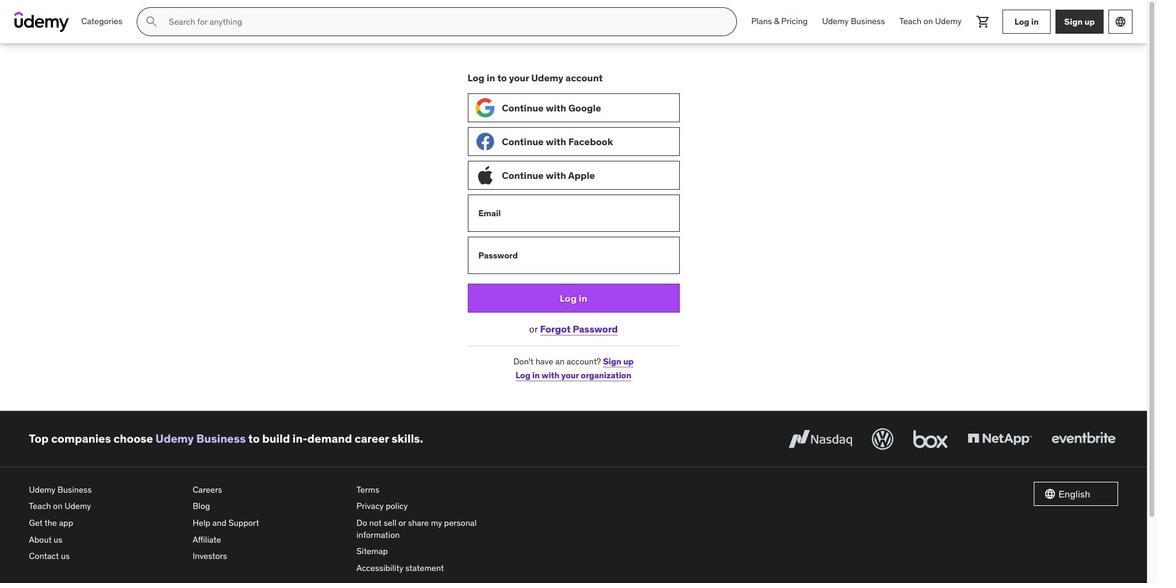 Task type: locate. For each thing, give the bounding box(es) containing it.
Search for anything text field
[[166, 11, 722, 32]]

volkswagen image
[[870, 426, 896, 452]]



Task type: vqa. For each thing, say whether or not it's contained in the screenshot.
Nasdaq image
yes



Task type: describe. For each thing, give the bounding box(es) containing it.
shopping cart with 0 items image
[[976, 14, 991, 29]]

netapp image
[[966, 426, 1035, 452]]

submit search image
[[145, 14, 159, 29]]

small image
[[1045, 488, 1057, 500]]

choose a language image
[[1115, 16, 1127, 28]]

udemy image
[[14, 11, 69, 32]]

eventbrite image
[[1049, 426, 1119, 452]]

nasdaq image
[[786, 426, 855, 452]]

box image
[[911, 426, 951, 452]]



